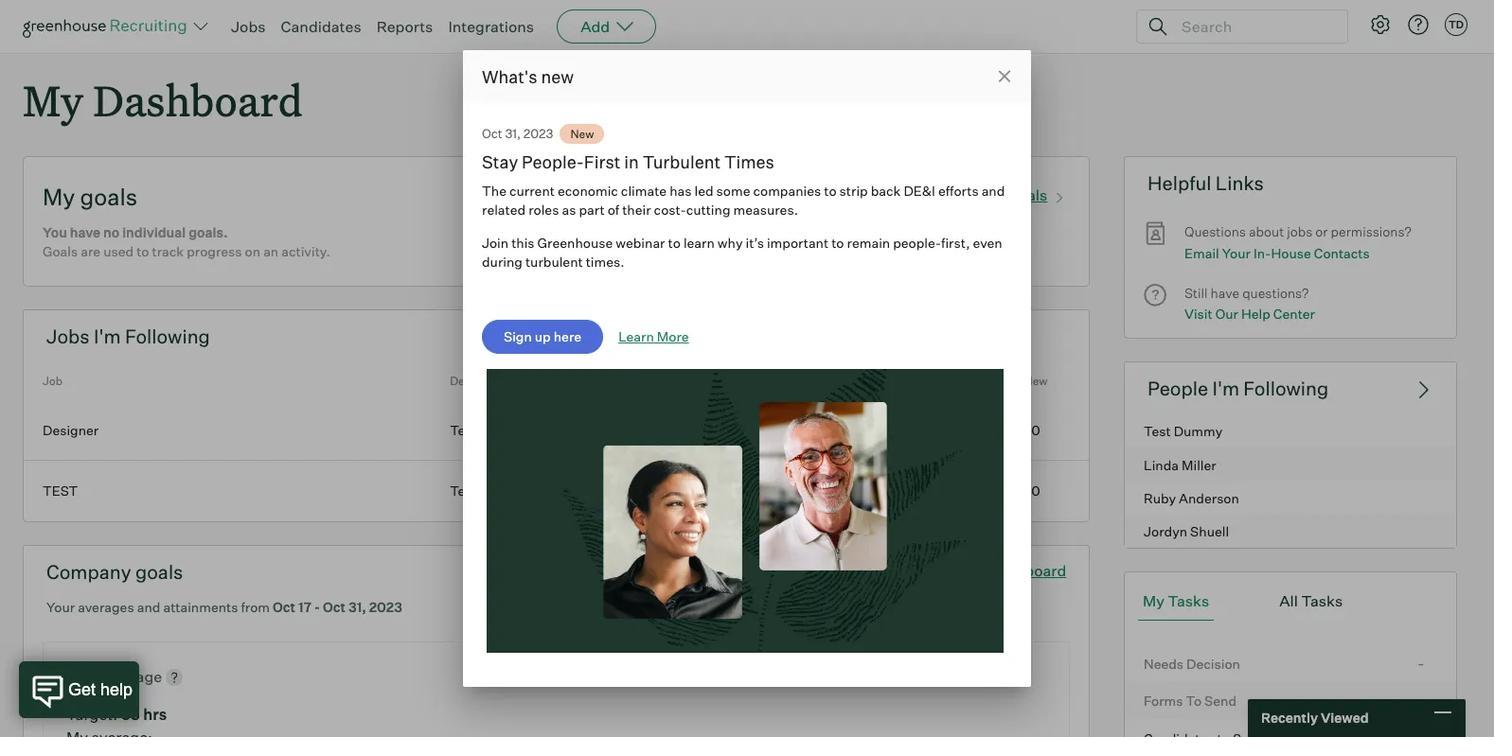 Task type: locate. For each thing, give the bounding box(es) containing it.
remain
[[847, 235, 890, 251]]

on
[[245, 244, 261, 260]]

following for jobs i'm following
[[125, 325, 210, 349]]

25
[[915, 483, 930, 499]]

0 horizontal spatial see
[[927, 561, 954, 580]]

related
[[482, 201, 526, 218]]

strip
[[840, 183, 868, 199]]

forms to send
[[1144, 693, 1237, 710]]

-
[[314, 599, 320, 615], [1418, 654, 1425, 673], [1418, 692, 1425, 711]]

from
[[241, 599, 270, 615]]

san francisco for designer
[[663, 422, 750, 438]]

have up the our
[[1211, 285, 1240, 301]]

new
[[541, 66, 574, 87]]

why
[[718, 235, 743, 251]]

1 vertical spatial my
[[43, 183, 75, 211]]

my for my goals
[[43, 183, 75, 211]]

times
[[725, 152, 775, 173]]

tasks right all
[[1302, 592, 1343, 611]]

2 0 from the top
[[1032, 483, 1041, 499]]

see left all
[[960, 186, 987, 205]]

all
[[990, 186, 1006, 205]]

1 horizontal spatial in
[[624, 152, 639, 173]]

0 horizontal spatial your
[[46, 599, 75, 615]]

2 francisco from the top
[[690, 483, 750, 499]]

31,
[[505, 126, 521, 141], [349, 599, 366, 615]]

about
[[1249, 224, 1284, 240]]

your down company
[[46, 599, 75, 615]]

0 horizontal spatial and
[[137, 599, 160, 615]]

2 horizontal spatial oct
[[482, 126, 503, 141]]

linda miller link
[[1125, 448, 1457, 481]]

have
[[70, 225, 101, 241], [1211, 285, 1240, 301]]

0 vertical spatial i'm
[[94, 325, 121, 349]]

0 vertical spatial new
[[571, 127, 594, 141]]

0 for test
[[1032, 483, 1041, 499]]

goals for company goals
[[135, 560, 183, 584]]

companies
[[753, 183, 821, 199]]

sign up here
[[504, 328, 582, 344]]

have inside you have no individual goals. goals are used to track progress on an activity.
[[70, 225, 101, 241]]

have for goals
[[70, 225, 101, 241]]

1 vertical spatial -
[[1418, 654, 1425, 673]]

questions
[[1185, 224, 1246, 240]]

and right efforts
[[982, 183, 1005, 199]]

0 vertical spatial 0
[[1032, 422, 1041, 438]]

see all goals link
[[960, 182, 1071, 205]]

and right averages
[[137, 599, 160, 615]]

the current economic climate has led some companies to strip back de&i efforts and related roles as part of their cost-cutting measures.
[[482, 183, 1005, 218]]

learn
[[684, 235, 715, 251]]

31, right the 17
[[349, 599, 366, 615]]

2 san from the top
[[663, 483, 687, 499]]

25 link
[[876, 461, 983, 522]]

my for my tasks
[[1143, 592, 1165, 611]]

to inside the current economic climate has led some companies to strip back de&i efforts and related roles as part of their cost-cutting measures.
[[824, 183, 837, 199]]

see for company goals
[[927, 561, 954, 580]]

have inside still have questions? visit our help center
[[1211, 285, 1240, 301]]

0 vertical spatial 2023
[[524, 126, 553, 141]]

0 link for designer
[[983, 400, 1089, 461]]

new inside dialog
[[571, 127, 594, 141]]

0 vertical spatial have
[[70, 225, 101, 241]]

1 francisco from the top
[[690, 422, 750, 438]]

ruby
[[1144, 491, 1176, 507]]

1 horizontal spatial have
[[1211, 285, 1240, 301]]

current
[[510, 183, 555, 199]]

i'm down used at the left of the page
[[94, 325, 121, 349]]

0 horizontal spatial have
[[70, 225, 101, 241]]

2 0 link from the top
[[983, 461, 1089, 522]]

goals up no
[[80, 183, 137, 211]]

jobs up job
[[46, 325, 90, 349]]

1 vertical spatial jobs
[[46, 325, 90, 349]]

has
[[670, 183, 692, 199]]

i'm right people
[[1213, 377, 1240, 400]]

averages
[[78, 599, 134, 615]]

center
[[1274, 306, 1316, 322]]

2023 up people-
[[524, 126, 553, 141]]

my up you on the top left
[[43, 183, 75, 211]]

0 vertical spatial san francisco
[[663, 422, 750, 438]]

0 horizontal spatial tasks
[[1168, 592, 1210, 611]]

1 horizontal spatial i'm
[[1213, 377, 1240, 400]]

to left the learn
[[668, 235, 681, 251]]

1 0 link from the top
[[983, 400, 1089, 461]]

0
[[1032, 422, 1041, 438], [1032, 483, 1041, 499]]

jordyn
[[1144, 524, 1188, 540]]

1 horizontal spatial new
[[1024, 374, 1048, 388]]

goals right all
[[1010, 186, 1048, 205]]

san francisco for test
[[663, 483, 750, 499]]

my tasks
[[1143, 592, 1210, 611]]

in
[[624, 152, 639, 173], [106, 668, 119, 687]]

0 horizontal spatial new
[[571, 127, 594, 141]]

all tasks
[[1280, 592, 1343, 611]]

tasks
[[1168, 592, 1210, 611], [1302, 592, 1343, 611]]

following down track
[[125, 325, 210, 349]]

2023 right the 17
[[369, 599, 402, 615]]

2 vertical spatial -
[[1418, 692, 1425, 711]]

needs decision
[[1144, 656, 1241, 672]]

to left strip
[[824, 183, 837, 199]]

your left in-
[[1223, 245, 1251, 261]]

0 vertical spatial in
[[624, 152, 639, 173]]

people-
[[522, 152, 584, 173]]

all
[[1280, 592, 1298, 611]]

tab list containing my tasks
[[1138, 582, 1443, 621]]

the
[[482, 183, 507, 199]]

0 vertical spatial 31,
[[505, 126, 521, 141]]

have up are
[[70, 225, 101, 241]]

in inside what's new dialog
[[624, 152, 639, 173]]

no
[[103, 225, 120, 241]]

1 san francisco from the top
[[663, 422, 750, 438]]

san for designer
[[663, 422, 687, 438]]

see
[[960, 186, 987, 205], [927, 561, 954, 580]]

0 horizontal spatial in
[[106, 668, 119, 687]]

goals up attainments
[[135, 560, 183, 584]]

1 vertical spatial see
[[927, 561, 954, 580]]

greenhouse recruiting image
[[23, 15, 193, 38]]

1 tasks from the left
[[1168, 592, 1210, 611]]

1 vertical spatial and
[[137, 599, 160, 615]]

my down greenhouse recruiting image
[[23, 72, 83, 128]]

stage
[[123, 668, 162, 687]]

are
[[81, 244, 101, 260]]

jordyn shuell
[[1144, 524, 1229, 540]]

send
[[1205, 693, 1237, 710]]

0 vertical spatial jobs
[[231, 17, 266, 36]]

jobs for jobs link on the left top of page
[[231, 17, 266, 36]]

0 horizontal spatial 31,
[[349, 599, 366, 615]]

0 horizontal spatial i'm
[[94, 325, 121, 349]]

1 vertical spatial i'm
[[1213, 377, 1240, 400]]

candidates link
[[281, 17, 361, 36]]

2 tasks from the left
[[1302, 592, 1343, 611]]

31, up stay
[[505, 126, 521, 141]]

my dashboard
[[23, 72, 303, 128]]

0 vertical spatial see
[[960, 186, 987, 205]]

your
[[1223, 245, 1251, 261], [46, 599, 75, 615]]

goals
[[80, 183, 137, 211], [1010, 186, 1048, 205], [135, 560, 183, 584]]

see left goal
[[927, 561, 954, 580]]

my tasks button
[[1138, 582, 1214, 621]]

all tasks button
[[1275, 582, 1348, 621]]

0 horizontal spatial jobs
[[46, 325, 90, 349]]

0 vertical spatial following
[[125, 325, 210, 349]]

jobs left candidates
[[231, 17, 266, 36]]

1 vertical spatial following
[[1244, 377, 1329, 400]]

1 san from the top
[[663, 422, 687, 438]]

1 horizontal spatial your
[[1223, 245, 1251, 261]]

1 vertical spatial new
[[1024, 374, 1048, 388]]

to down individual
[[137, 244, 149, 260]]

1 horizontal spatial 2023
[[524, 126, 553, 141]]

tasks up 'needs decision'
[[1168, 592, 1210, 611]]

oct right the 17
[[323, 599, 346, 615]]

in right first
[[624, 152, 639, 173]]

1 horizontal spatial see
[[960, 186, 987, 205]]

target:
[[66, 706, 118, 725]]

1 horizontal spatial and
[[982, 183, 1005, 199]]

my goals
[[43, 183, 137, 211]]

test
[[450, 422, 477, 438], [1144, 424, 1171, 440], [450, 483, 477, 499]]

following up test dummy link
[[1244, 377, 1329, 400]]

first
[[584, 152, 621, 173]]

goal
[[957, 561, 987, 580]]

my up needs
[[1143, 592, 1165, 611]]

0 vertical spatial your
[[1223, 245, 1251, 261]]

1 vertical spatial san francisco
[[663, 483, 750, 499]]

0 vertical spatial my
[[23, 72, 83, 128]]

help
[[1242, 306, 1271, 322]]

test dummy link
[[1125, 415, 1457, 448]]

linda miller
[[1144, 457, 1217, 473]]

visit our help center link
[[1185, 304, 1316, 326]]

email your in-house contacts link
[[1185, 243, 1370, 264]]

2 vertical spatial my
[[1143, 592, 1165, 611]]

0 vertical spatial francisco
[[690, 422, 750, 438]]

1 horizontal spatial 31,
[[505, 126, 521, 141]]

1 horizontal spatial following
[[1244, 377, 1329, 400]]

0 vertical spatial san
[[663, 422, 687, 438]]

test
[[43, 483, 78, 499]]

goals.
[[189, 225, 228, 241]]

0 for designer
[[1032, 422, 1041, 438]]

san
[[663, 422, 687, 438], [663, 483, 687, 499]]

used
[[103, 244, 134, 260]]

0 horizontal spatial 2023
[[369, 599, 402, 615]]

integrations
[[448, 17, 534, 36]]

31, inside what's new dialog
[[505, 126, 521, 141]]

1 vertical spatial francisco
[[690, 483, 750, 499]]

1 horizontal spatial tasks
[[1302, 592, 1343, 611]]

jobs
[[1287, 224, 1313, 240]]

to
[[824, 183, 837, 199], [668, 235, 681, 251], [832, 235, 844, 251], [137, 244, 149, 260]]

helpful
[[1148, 172, 1212, 195]]

2 san francisco from the top
[[663, 483, 750, 499]]

tab list
[[1138, 582, 1443, 621]]

oct up stay
[[482, 126, 503, 141]]

oct left the 17
[[273, 599, 296, 615]]

in right time
[[106, 668, 119, 687]]

tasks for all tasks
[[1302, 592, 1343, 611]]

reports link
[[377, 17, 433, 36]]

1 vertical spatial have
[[1211, 285, 1240, 301]]

time
[[66, 668, 103, 687]]

people i'm following
[[1148, 377, 1329, 400]]

my inside button
[[1143, 592, 1165, 611]]

0 vertical spatial and
[[982, 183, 1005, 199]]

my for my dashboard
[[23, 72, 83, 128]]

td
[[1449, 18, 1464, 31]]

email
[[1185, 245, 1220, 261]]

1 0 from the top
[[1032, 422, 1041, 438]]

following for people i'm following
[[1244, 377, 1329, 400]]

1 vertical spatial san
[[663, 483, 687, 499]]

0 horizontal spatial following
[[125, 325, 210, 349]]

1 horizontal spatial jobs
[[231, 17, 266, 36]]

1 vertical spatial 0
[[1032, 483, 1041, 499]]

join
[[482, 235, 509, 251]]



Task type: vqa. For each thing, say whether or not it's contained in the screenshot.
Interview in the Christina Overa has been in Technical Interview for more than 14 days Designer
no



Task type: describe. For each thing, give the bounding box(es) containing it.
linda
[[1144, 457, 1179, 473]]

contacts
[[1314, 245, 1370, 261]]

you have no individual goals. goals are used to track progress on an activity.
[[43, 225, 330, 260]]

1 horizontal spatial oct
[[323, 599, 346, 615]]

shuell
[[1191, 524, 1229, 540]]

even
[[973, 235, 1003, 251]]

here
[[554, 328, 582, 344]]

to inside you have no individual goals. goals are used to track progress on an activity.
[[137, 244, 149, 260]]

1 vertical spatial in
[[106, 668, 119, 687]]

hrs
[[143, 706, 167, 725]]

designer link
[[24, 400, 450, 461]]

test dummy
[[1144, 424, 1223, 440]]

still have questions? visit our help center
[[1185, 285, 1316, 322]]

goals
[[43, 244, 78, 260]]

reports
[[377, 17, 433, 36]]

as
[[562, 201, 576, 218]]

jobs for jobs i'm following
[[46, 325, 90, 349]]

dashboard
[[991, 561, 1067, 580]]

sign
[[504, 328, 532, 344]]

decision
[[1187, 656, 1241, 672]]

first,
[[942, 235, 970, 251]]

add
[[581, 17, 610, 36]]

see for my goals
[[960, 186, 987, 205]]

test link
[[24, 461, 450, 522]]

your inside questions about jobs or permissions? email your in-house contacts
[[1223, 245, 1251, 261]]

house
[[1271, 245, 1312, 261]]

helpful links
[[1148, 172, 1264, 195]]

questions about jobs or permissions? email your in-house contacts
[[1185, 224, 1412, 261]]

1 vertical spatial your
[[46, 599, 75, 615]]

stay
[[482, 152, 518, 173]]

needs
[[1144, 656, 1184, 672]]

learn
[[619, 328, 654, 344]]

time in
[[66, 668, 123, 687]]

test for designer
[[450, 422, 477, 438]]

cost-
[[654, 201, 686, 218]]

their
[[622, 201, 651, 218]]

target: 65 hrs
[[66, 706, 167, 725]]

0 horizontal spatial oct
[[273, 599, 296, 615]]

still
[[1185, 285, 1208, 301]]

0 vertical spatial -
[[314, 599, 320, 615]]

candidates
[[281, 17, 361, 36]]

cutting
[[686, 201, 731, 218]]

job
[[43, 374, 63, 388]]

what's new dialog
[[463, 50, 1031, 688]]

oct inside what's new dialog
[[482, 126, 503, 141]]

to left remain
[[832, 235, 844, 251]]

sign up here link
[[482, 320, 603, 354]]

goals for my goals
[[80, 183, 137, 211]]

see goal dashboard link
[[927, 561, 1067, 580]]

recently viewed
[[1262, 711, 1369, 727]]

0 link for test
[[983, 461, 1089, 522]]

Search text field
[[1177, 13, 1331, 40]]

economic
[[558, 183, 618, 199]]

climate
[[621, 183, 667, 199]]

dummy
[[1174, 424, 1223, 440]]

progress
[[187, 244, 242, 260]]

attainments
[[163, 599, 238, 615]]

led
[[695, 183, 714, 199]]

miller
[[1182, 457, 1217, 473]]

have for help
[[1211, 285, 1240, 301]]

- for forms to send
[[1418, 692, 1425, 711]]

greenhouse
[[538, 235, 613, 251]]

learn more link
[[619, 327, 689, 346]]

to
[[1186, 693, 1202, 710]]

td button
[[1442, 9, 1472, 40]]

1 vertical spatial 31,
[[349, 599, 366, 615]]

oct 31, 2023
[[482, 126, 553, 141]]

people i'm following link
[[1124, 362, 1458, 415]]

see goal dashboard
[[927, 561, 1067, 580]]

visit
[[1185, 306, 1213, 322]]

san for test
[[663, 483, 687, 499]]

jobs link
[[231, 17, 266, 36]]

de&i
[[904, 183, 936, 199]]

webinar
[[616, 235, 665, 251]]

part
[[579, 201, 605, 218]]

an
[[263, 244, 279, 260]]

join this greenhouse webinar to learn why it's important to remain people-first, even during turbulent times.
[[482, 235, 1003, 270]]

2023 inside what's new dialog
[[524, 126, 553, 141]]

during
[[482, 254, 523, 270]]

department
[[450, 374, 514, 388]]

activity.
[[282, 244, 330, 260]]

francisco for designer
[[690, 422, 750, 438]]

ruby anderson link
[[1125, 481, 1457, 515]]

jordyn shuell link
[[1125, 515, 1457, 548]]

17
[[298, 599, 311, 615]]

designer
[[43, 422, 99, 438]]

people
[[1148, 377, 1209, 400]]

anderson
[[1179, 491, 1240, 507]]

configure image
[[1370, 13, 1392, 36]]

- for needs decision
[[1418, 654, 1425, 673]]

tasks for my tasks
[[1168, 592, 1210, 611]]

our
[[1216, 306, 1239, 322]]

stay people-first in turbulent times
[[482, 152, 775, 173]]

turbulent
[[526, 254, 583, 270]]

you
[[43, 225, 67, 241]]

1 vertical spatial 2023
[[369, 599, 402, 615]]

i'm for jobs
[[94, 325, 121, 349]]

integrations link
[[448, 17, 534, 36]]

important
[[767, 235, 829, 251]]

i'm for people
[[1213, 377, 1240, 400]]

recently
[[1262, 711, 1318, 727]]

questions?
[[1243, 285, 1310, 301]]

this
[[512, 235, 535, 251]]

links
[[1216, 172, 1264, 195]]

add button
[[557, 9, 657, 44]]

and inside the current economic climate has led some companies to strip back de&i efforts and related roles as part of their cost-cutting measures.
[[982, 183, 1005, 199]]

test for test
[[450, 483, 477, 499]]

td button
[[1445, 13, 1468, 36]]

francisco for test
[[690, 483, 750, 499]]

permissions?
[[1331, 224, 1412, 240]]

forms
[[1144, 693, 1183, 710]]



